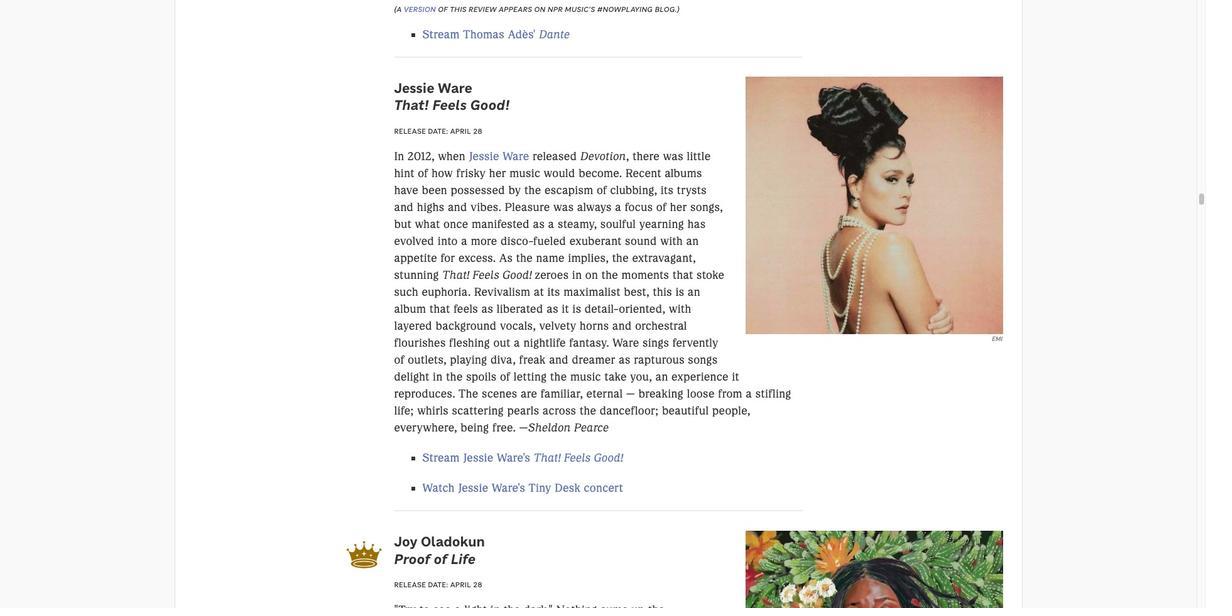 Task type: locate. For each thing, give the bounding box(es) containing it.
good! up the jessie ware link
[[470, 96, 510, 114]]

1 vertical spatial that
[[430, 302, 450, 316]]

are
[[521, 387, 538, 401]]

1 vertical spatial april
[[450, 580, 471, 590]]

with up orchestral
[[669, 302, 692, 316]]

pleasure
[[505, 200, 550, 214]]

feels
[[454, 302, 478, 316]]

its inside , there was little hint of how frisky her music would become. recent albums have been possessed by the escapism of clubbing, its trysts and highs and vibes. pleasure was always a focus of her songs, but what once manifested as a steamy, soulful yearning has evolved into a more disco-fueled exuberant sound with an appetite for excess. as the name implies, the extravagant, stunning
[[661, 183, 674, 197]]

music's
[[565, 4, 595, 14]]

2 vertical spatial ware
[[613, 336, 640, 350]]

0 vertical spatial april
[[450, 126, 471, 136]]

beautiful
[[662, 404, 709, 418]]

ware inside jessie ware that! feels good!
[[438, 79, 473, 97]]

1 vertical spatial its
[[548, 285, 560, 299]]

2 stream from the top
[[423, 451, 460, 465]]

as up fueled
[[533, 217, 545, 231]]

#nowplaying
[[597, 4, 653, 14]]

highs
[[417, 200, 445, 214]]

0 vertical spatial was
[[663, 150, 684, 163]]

as right the feels
[[482, 302, 493, 316]]

this down moments
[[653, 285, 673, 299]]

was
[[663, 150, 684, 163], [554, 200, 574, 214]]

excess.
[[459, 251, 496, 265]]

by
[[509, 183, 521, 197]]

1 horizontal spatial this
[[653, 285, 673, 299]]

watch
[[423, 482, 455, 495]]

1 vertical spatial feels
[[473, 268, 500, 282]]

was up albums
[[663, 150, 684, 163]]

familiar,
[[541, 387, 583, 401]]

escapism
[[545, 183, 594, 197]]

2 april from the top
[[450, 580, 471, 590]]

0 vertical spatial is
[[676, 285, 685, 299]]

0 vertical spatial music
[[510, 166, 541, 180]]

a right from
[[746, 387, 753, 401]]

date: down joy oladokun proof of life
[[428, 580, 448, 590]]

0 horizontal spatial is
[[573, 302, 582, 316]]

1 vertical spatial release
[[394, 580, 426, 590]]

release date: april 28
[[394, 126, 482, 136], [394, 580, 482, 590]]

0 vertical spatial ware's
[[497, 451, 531, 465]]

2 vertical spatial feels
[[564, 451, 591, 465]]

scattering
[[452, 404, 504, 418]]

2 vertical spatial good!
[[594, 451, 624, 465]]

and
[[394, 200, 414, 214], [448, 200, 468, 214], [613, 319, 632, 333], [549, 353, 569, 367]]

0 vertical spatial —
[[626, 387, 636, 401]]

0 vertical spatial date:
[[428, 126, 448, 136]]

its right at
[[548, 285, 560, 299]]

stunning
[[394, 268, 439, 282]]

0 vertical spatial release date: april 28
[[394, 126, 482, 136]]

release up the in
[[394, 126, 426, 136]]

fervently
[[673, 336, 719, 350]]

for
[[441, 251, 455, 265]]

is
[[676, 285, 685, 299], [573, 302, 582, 316]]

1 vertical spatial an
[[688, 285, 701, 299]]

jessie inside jessie ware that! feels good!
[[394, 79, 435, 97]]

0 horizontal spatial ware
[[438, 79, 473, 97]]

0 vertical spatial stream
[[423, 27, 460, 41]]

0 horizontal spatial feels
[[433, 96, 467, 114]]

1 vertical spatial —
[[519, 421, 528, 435]]

an down stoke
[[688, 285, 701, 299]]

jessie ware that! feels good!
[[394, 79, 510, 114]]

its down albums
[[661, 183, 674, 197]]

april down life
[[450, 580, 471, 590]]

1 stream from the top
[[423, 27, 460, 41]]

horns
[[580, 319, 609, 333]]

its
[[661, 183, 674, 197], [548, 285, 560, 299]]

feels
[[433, 96, 467, 114], [473, 268, 500, 282], [564, 451, 591, 465]]

the up the
[[446, 370, 463, 384]]

velvety
[[539, 319, 577, 333]]

is down maximalist
[[573, 302, 582, 316]]

1 horizontal spatial on
[[586, 268, 598, 282]]

ware
[[438, 79, 473, 97], [503, 150, 530, 163], [613, 336, 640, 350]]

1 vertical spatial stream
[[423, 451, 460, 465]]

0 horizontal spatial music
[[510, 166, 541, 180]]

appetite
[[394, 251, 438, 265]]

possessed
[[451, 183, 505, 197]]

it up velvety
[[562, 302, 569, 316]]

sound
[[625, 234, 657, 248]]

a right out
[[514, 336, 521, 350]]

1 horizontal spatial was
[[663, 150, 684, 163]]

—
[[626, 387, 636, 401], [519, 421, 528, 435]]

good! down the as at top
[[503, 268, 532, 282]]

that down "euphoria."
[[430, 302, 450, 316]]

was down the escapism
[[554, 200, 574, 214]]

1 horizontal spatial is
[[676, 285, 685, 299]]

blog.)
[[655, 4, 680, 14]]

release date: april 28 up when
[[394, 126, 482, 136]]

jessie ware link
[[469, 150, 530, 163]]

0 vertical spatial on
[[535, 4, 546, 14]]

with up extravagant,
[[661, 234, 683, 248]]

extravagant,
[[633, 251, 696, 265]]

freak
[[519, 353, 546, 367]]

feels down sheldon pearce in the bottom of the page
[[564, 451, 591, 465]]

as up take
[[619, 353, 631, 367]]

liberated
[[497, 302, 544, 316]]

stream up watch
[[423, 451, 460, 465]]

release date: april 28 down joy oladokun proof of life
[[394, 580, 482, 590]]

fueled
[[534, 234, 567, 248]]

vocals,
[[500, 319, 536, 333]]

music inside zeroes in on the moments that stoke such euphoria. revivalism at its maximalist best, this is an album that feels as liberated as it is detail-oriented, with layered background vocals, velvety horns and orchestral flourishes fleshing out a nightlife fantasy. ware sings fervently of outlets, playing diva, freak and dreamer as rapturous songs delight in the spoils of letting the music take you, an experience it reproduces. the scenes are familiar, eternal — breaking loose from a stifling life; whirls scattering pearls across the dancefloor; beautiful people, everywhere, being free. —
[[571, 370, 601, 384]]

1 vertical spatial it
[[732, 370, 740, 384]]

1 vertical spatial 28
[[473, 580, 482, 590]]

a
[[615, 200, 622, 214], [548, 217, 555, 231], [461, 234, 468, 248], [514, 336, 521, 350], [746, 387, 753, 401]]

2 horizontal spatial ware
[[613, 336, 640, 350]]

on left npr
[[535, 4, 546, 14]]

stream for stream thomas adès' dante
[[423, 27, 460, 41]]

release down proof
[[394, 580, 426, 590]]

her down the jessie ware link
[[489, 166, 506, 180]]

always
[[577, 200, 612, 214]]

stream thomas adès' dante
[[423, 27, 570, 41]]

an up breaking
[[656, 370, 669, 384]]

1 vertical spatial on
[[586, 268, 598, 282]]

pearls
[[508, 404, 539, 418]]

1 horizontal spatial that!
[[443, 268, 470, 282]]

1 horizontal spatial —
[[626, 387, 636, 401]]

1 horizontal spatial feels
[[473, 268, 500, 282]]

stream jessie ware's that! feels good!
[[423, 451, 624, 465]]

— down pearls
[[519, 421, 528, 435]]

1 vertical spatial with
[[669, 302, 692, 316]]

april up when
[[450, 126, 471, 136]]

in down implies,
[[572, 268, 582, 282]]

maximalist
[[564, 285, 621, 299]]

fantasy.
[[570, 336, 610, 350]]

on
[[535, 4, 546, 14], [586, 268, 598, 282]]

this left review
[[450, 4, 467, 14]]

as inside , there was little hint of how frisky her music would become. recent albums have been possessed by the escapism of clubbing, its trysts and highs and vibes. pleasure was always a focus of her songs, but what once manifested as a steamy, soulful yearning has evolved into a more disco-fueled exuberant sound with an appetite for excess. as the name implies, the extravagant, stunning
[[533, 217, 545, 231]]

tiny
[[529, 482, 552, 495]]

1 vertical spatial this
[[653, 285, 673, 299]]

ware left sings
[[613, 336, 640, 350]]

as
[[499, 251, 513, 265]]

music inside , there was little hint of how frisky her music would become. recent albums have been possessed by the escapism of clubbing, its trysts and highs and vibes. pleasure was always a focus of her songs, but what once manifested as a steamy, soulful yearning has evolved into a more disco-fueled exuberant sound with an appetite for excess. as the name implies, the extravagant, stunning
[[510, 166, 541, 180]]

as
[[533, 217, 545, 231], [482, 302, 493, 316], [547, 302, 559, 316], [619, 353, 631, 367]]

0 vertical spatial 28
[[473, 126, 482, 136]]

0 horizontal spatial that
[[430, 302, 450, 316]]

date:
[[428, 126, 448, 136], [428, 580, 448, 590]]

soulful
[[601, 217, 636, 231]]

0 horizontal spatial that!
[[394, 96, 429, 114]]

0 vertical spatial an
[[687, 234, 699, 248]]

on up maximalist
[[586, 268, 598, 282]]

1 horizontal spatial her
[[670, 200, 687, 214]]

0 vertical spatial good!
[[470, 96, 510, 114]]

that down extravagant,
[[673, 268, 694, 282]]

stream down version link
[[423, 27, 460, 41]]

at
[[534, 285, 544, 299]]

clubbing,
[[611, 183, 658, 197]]

1 vertical spatial ware
[[503, 150, 530, 163]]

music up by
[[510, 166, 541, 180]]

of left life
[[434, 550, 448, 568]]

exuberant
[[570, 234, 622, 248]]

0 vertical spatial feels
[[433, 96, 467, 114]]

1 horizontal spatial music
[[571, 370, 601, 384]]

1 horizontal spatial its
[[661, 183, 674, 197]]

that! down for
[[443, 268, 470, 282]]

it up from
[[732, 370, 740, 384]]

0 vertical spatial that
[[673, 268, 694, 282]]

is down extravagant,
[[676, 285, 685, 299]]

0 horizontal spatial —
[[519, 421, 528, 435]]

,
[[626, 150, 630, 163]]

1 vertical spatial is
[[573, 302, 582, 316]]

1 april from the top
[[450, 126, 471, 136]]

jessie ware, that! feels good! image
[[746, 77, 1003, 334]]

an down has
[[687, 234, 699, 248]]

its inside zeroes in on the moments that stoke such euphoria. revivalism at its maximalist best, this is an album that feels as liberated as it is detail-oriented, with layered background vocals, velvety horns and orchestral flourishes fleshing out a nightlife fantasy. ware sings fervently of outlets, playing diva, freak and dreamer as rapturous songs delight in the spoils of letting the music take you, an experience it reproduces. the scenes are familiar, eternal — breaking loose from a stifling life; whirls scattering pearls across the dancefloor; beautiful people, everywhere, being free. —
[[548, 285, 560, 299]]

date: up when
[[428, 126, 448, 136]]

good! inside jessie ware that! feels good!
[[470, 96, 510, 114]]

28 down life
[[473, 580, 482, 590]]

ware down 'thomas'
[[438, 79, 473, 97]]

orchestral
[[636, 319, 687, 333]]

, there was little hint of how frisky her music would become. recent albums have been possessed by the escapism of clubbing, its trysts and highs and vibes. pleasure was always a focus of her songs, but what once manifested as a steamy, soulful yearning has evolved into a more disco-fueled exuberant sound with an appetite for excess. as the name implies, the extravagant, stunning
[[394, 150, 723, 282]]

an inside , there was little hint of how frisky her music would become. recent albums have been possessed by the escapism of clubbing, its trysts and highs and vibes. pleasure was always a focus of her songs, but what once manifested as a steamy, soulful yearning has evolved into a more disco-fueled exuberant sound with an appetite for excess. as the name implies, the extravagant, stunning
[[687, 234, 699, 248]]

that
[[673, 268, 694, 282], [430, 302, 450, 316]]

whirls
[[417, 404, 449, 418]]

in 2012, when jessie ware released devotion
[[394, 150, 626, 163]]

1 release date: april 28 from the top
[[394, 126, 482, 136]]

0 vertical spatial its
[[661, 183, 674, 197]]

0 vertical spatial with
[[661, 234, 683, 248]]

of down become.
[[597, 183, 607, 197]]

good! up concert
[[594, 451, 624, 465]]

1 vertical spatial release date: april 28
[[394, 580, 482, 590]]

1 vertical spatial was
[[554, 200, 574, 214]]

ware's left tiny
[[492, 482, 526, 495]]

albums
[[665, 166, 702, 180]]

that! down sheldon
[[534, 451, 561, 465]]

2 horizontal spatial that!
[[534, 451, 561, 465]]

that! up 2012,
[[394, 96, 429, 114]]

it
[[562, 302, 569, 316], [732, 370, 740, 384]]

and down nightlife
[[549, 353, 569, 367]]

a up soulful
[[615, 200, 622, 214]]

in
[[572, 268, 582, 282], [433, 370, 443, 384]]

0 horizontal spatial on
[[535, 4, 546, 14]]

her down trysts
[[670, 200, 687, 214]]

feels up when
[[433, 96, 467, 114]]

0 horizontal spatial this
[[450, 4, 467, 14]]

0 horizontal spatial it
[[562, 302, 569, 316]]

joy oladokun, proof of life image
[[746, 531, 1003, 608]]

0 vertical spatial her
[[489, 166, 506, 180]]

ware's up watch jessie ware's tiny desk concert
[[497, 451, 531, 465]]

1 vertical spatial that!
[[443, 268, 470, 282]]

sings
[[643, 336, 670, 350]]

28 up the jessie ware link
[[473, 126, 482, 136]]

joy
[[394, 533, 418, 551]]

stream for stream jessie ware's that! feels good!
[[423, 451, 460, 465]]

rapturous
[[634, 353, 685, 367]]

0 horizontal spatial its
[[548, 285, 560, 299]]

when
[[438, 150, 466, 163]]

playing
[[450, 353, 487, 367]]

0 vertical spatial that!
[[394, 96, 429, 114]]

— up the dancefloor;
[[626, 387, 636, 401]]

1 horizontal spatial in
[[572, 268, 582, 282]]

0 vertical spatial release
[[394, 126, 426, 136]]

this inside zeroes in on the moments that stoke such euphoria. revivalism at its maximalist best, this is an album that feels as liberated as it is detail-oriented, with layered background vocals, velvety horns and orchestral flourishes fleshing out a nightlife fantasy. ware sings fervently of outlets, playing diva, freak and dreamer as rapturous songs delight in the spoils of letting the music take you, an experience it reproduces. the scenes are familiar, eternal — breaking loose from a stifling life; whirls scattering pearls across the dancefloor; beautiful people, everywhere, being free. —
[[653, 285, 673, 299]]

1 vertical spatial ware's
[[492, 482, 526, 495]]

1 vertical spatial date:
[[428, 580, 448, 590]]

1 vertical spatial in
[[433, 370, 443, 384]]

out
[[494, 336, 511, 350]]

feels down excess.
[[473, 268, 500, 282]]

0 vertical spatial ware
[[438, 79, 473, 97]]

music down dreamer
[[571, 370, 601, 384]]

disco-
[[501, 234, 534, 248]]

ware's
[[497, 451, 531, 465], [492, 482, 526, 495]]

ware's for tiny
[[492, 482, 526, 495]]

1 vertical spatial music
[[571, 370, 601, 384]]

how
[[432, 166, 453, 180]]

in down outlets,
[[433, 370, 443, 384]]

ware inside zeroes in on the moments that stoke such euphoria. revivalism at its maximalist best, this is an album that feels as liberated as it is detail-oriented, with layered background vocals, velvety horns and orchestral flourishes fleshing out a nightlife fantasy. ware sings fervently of outlets, playing diva, freak and dreamer as rapturous songs delight in the spoils of letting the music take you, an experience it reproduces. the scenes are familiar, eternal — breaking loose from a stifling life; whirls scattering pearls across the dancefloor; beautiful people, everywhere, being free. —
[[613, 336, 640, 350]]

0 horizontal spatial was
[[554, 200, 574, 214]]

flourishes
[[394, 336, 446, 350]]

ware up by
[[503, 150, 530, 163]]

version
[[404, 4, 436, 14]]



Task type: describe. For each thing, give the bounding box(es) containing it.
with inside , there was little hint of how frisky her music would become. recent albums have been possessed by the escapism of clubbing, its trysts and highs and vibes. pleasure was always a focus of her songs, but what once manifested as a steamy, soulful yearning has evolved into a more disco-fueled exuberant sound with an appetite for excess. as the name implies, the extravagant, stunning
[[661, 234, 683, 248]]

watch jessie ware's tiny desk concert
[[423, 482, 624, 495]]

adès'
[[508, 27, 536, 41]]

yearning
[[640, 217, 684, 231]]

concert
[[584, 482, 624, 495]]

2 date: from the top
[[428, 580, 448, 590]]

emi
[[993, 335, 1003, 343]]

more
[[471, 234, 498, 248]]

1 horizontal spatial it
[[732, 370, 740, 384]]

of inside joy oladokun proof of life
[[434, 550, 448, 568]]

of up the yearning
[[657, 200, 667, 214]]

0 vertical spatial in
[[572, 268, 582, 282]]

of right version link
[[438, 4, 448, 14]]

with inside zeroes in on the moments that stoke such euphoria. revivalism at its maximalist best, this is an album that feels as liberated as it is detail-oriented, with layered background vocals, velvety horns and orchestral flourishes fleshing out a nightlife fantasy. ware sings fervently of outlets, playing diva, freak and dreamer as rapturous songs delight in the spoils of letting the music take you, an experience it reproduces. the scenes are familiar, eternal — breaking loose from a stifling life; whirls scattering pearls across the dancefloor; beautiful people, everywhere, being free. —
[[669, 302, 692, 316]]

reproduces.
[[394, 387, 455, 401]]

(a
[[394, 4, 402, 14]]

on inside zeroes in on the moments that stoke such euphoria. revivalism at its maximalist best, this is an album that feels as liberated as it is detail-oriented, with layered background vocals, velvety horns and orchestral flourishes fleshing out a nightlife fantasy. ware sings fervently of outlets, playing diva, freak and dreamer as rapturous songs delight in the spoils of letting the music take you, an experience it reproduces. the scenes are familiar, eternal — breaking loose from a stifling life; whirls scattering pearls across the dancefloor; beautiful people, everywhere, being free. —
[[586, 268, 598, 282]]

0 horizontal spatial her
[[489, 166, 506, 180]]

the
[[459, 387, 479, 401]]

detail-
[[585, 302, 619, 316]]

dante
[[539, 27, 570, 41]]

proof
[[394, 550, 431, 568]]

a right into
[[461, 234, 468, 248]]

2 release from the top
[[394, 580, 426, 590]]

and up but
[[394, 200, 414, 214]]

been
[[422, 183, 448, 197]]

oladokun
[[421, 533, 485, 551]]

eternal
[[587, 387, 623, 401]]

as up velvety
[[547, 302, 559, 316]]

life
[[451, 550, 476, 568]]

(a version of this review appears on npr music's #nowplaying blog.)
[[394, 4, 680, 14]]

1 vertical spatial her
[[670, 200, 687, 214]]

watch jessie ware's tiny desk concert link
[[423, 482, 624, 495]]

dreamer
[[572, 353, 616, 367]]

2 28 from the top
[[473, 580, 482, 590]]

breaking
[[639, 387, 684, 401]]

you,
[[631, 370, 652, 384]]

diva,
[[491, 353, 516, 367]]

loose
[[687, 387, 715, 401]]

have
[[394, 183, 419, 197]]

become.
[[579, 166, 622, 180]]

2 horizontal spatial feels
[[564, 451, 591, 465]]

1 horizontal spatial that
[[673, 268, 694, 282]]

fleshing
[[449, 336, 490, 350]]

best,
[[624, 285, 650, 299]]

feels inside jessie ware that! feels good!
[[433, 96, 467, 114]]

revivalism
[[474, 285, 531, 299]]

being
[[461, 421, 489, 435]]

life;
[[394, 404, 414, 418]]

of down 2012,
[[418, 166, 428, 180]]

such
[[394, 285, 419, 299]]

sheldon pearce
[[528, 421, 609, 435]]

the up the familiar,
[[550, 370, 567, 384]]

1 date: from the top
[[428, 126, 448, 136]]

background
[[436, 319, 497, 333]]

little
[[687, 150, 711, 163]]

evolved
[[394, 234, 435, 248]]

image credit element
[[746, 334, 1003, 344]]

into
[[438, 234, 458, 248]]

joy oladokun proof of life
[[394, 533, 485, 568]]

focus
[[625, 200, 653, 214]]

2 vertical spatial that!
[[534, 451, 561, 465]]

appears
[[499, 4, 532, 14]]

once
[[444, 217, 469, 231]]

across
[[543, 404, 577, 418]]

and up 'once'
[[448, 200, 468, 214]]

2012,
[[408, 150, 435, 163]]

experience
[[672, 370, 729, 384]]

that! feels good!
[[443, 268, 535, 282]]

that! inside jessie ware that! feels good!
[[394, 96, 429, 114]]

what
[[415, 217, 440, 231]]

and down oriented,
[[613, 319, 632, 333]]

version link
[[404, 4, 436, 14]]

of up delight
[[394, 353, 405, 367]]

spoils
[[466, 370, 497, 384]]

name
[[536, 251, 565, 265]]

the up pearce
[[580, 404, 597, 418]]

desk
[[555, 482, 581, 495]]

zeroes
[[535, 268, 569, 282]]

implies,
[[568, 251, 609, 265]]

stoke
[[697, 268, 725, 282]]

scenes
[[482, 387, 518, 401]]

hint
[[394, 166, 415, 180]]

from
[[718, 387, 743, 401]]

but
[[394, 217, 412, 231]]

the up pleasure at the top left
[[525, 183, 541, 197]]

moments
[[622, 268, 670, 282]]

0 vertical spatial this
[[450, 4, 467, 14]]

steamy,
[[558, 217, 597, 231]]

2 vertical spatial an
[[656, 370, 669, 384]]

the up maximalist
[[602, 268, 619, 282]]

free.
[[493, 421, 516, 435]]

2 release date: april 28 from the top
[[394, 580, 482, 590]]

outlets,
[[408, 353, 447, 367]]

album
[[394, 302, 426, 316]]

dancefloor;
[[600, 404, 659, 418]]

0 horizontal spatial in
[[433, 370, 443, 384]]

devotion
[[581, 150, 626, 163]]

a up fueled
[[548, 217, 555, 231]]

released
[[533, 150, 577, 163]]

1 28 from the top
[[473, 126, 482, 136]]

the down sound
[[612, 251, 629, 265]]

zeroes in on the moments that stoke such euphoria. revivalism at its maximalist best, this is an album that feels as liberated as it is detail-oriented, with layered background vocals, velvety horns and orchestral flourishes fleshing out a nightlife fantasy. ware sings fervently of outlets, playing diva, freak and dreamer as rapturous songs delight in the spoils of letting the music take you, an experience it reproduces. the scenes are familiar, eternal — breaking loose from a stifling life; whirls scattering pearls across the dancefloor; beautiful people, everywhere, being free. —
[[394, 268, 792, 435]]

has
[[688, 217, 706, 231]]

the right the as at top
[[516, 251, 533, 265]]

of down diva,
[[500, 370, 510, 384]]

in
[[394, 150, 404, 163]]

everywhere,
[[394, 421, 458, 435]]

oriented,
[[619, 302, 666, 316]]

1 release from the top
[[394, 126, 426, 136]]

ware's for that!
[[497, 451, 531, 465]]

0 vertical spatial it
[[562, 302, 569, 316]]

sheldon
[[528, 421, 571, 435]]

stifling
[[756, 387, 792, 401]]

1 horizontal spatial ware
[[503, 150, 530, 163]]

there
[[633, 150, 660, 163]]

1 vertical spatial good!
[[503, 268, 532, 282]]

songs
[[688, 353, 718, 367]]



Task type: vqa. For each thing, say whether or not it's contained in the screenshot.
Coloring
no



